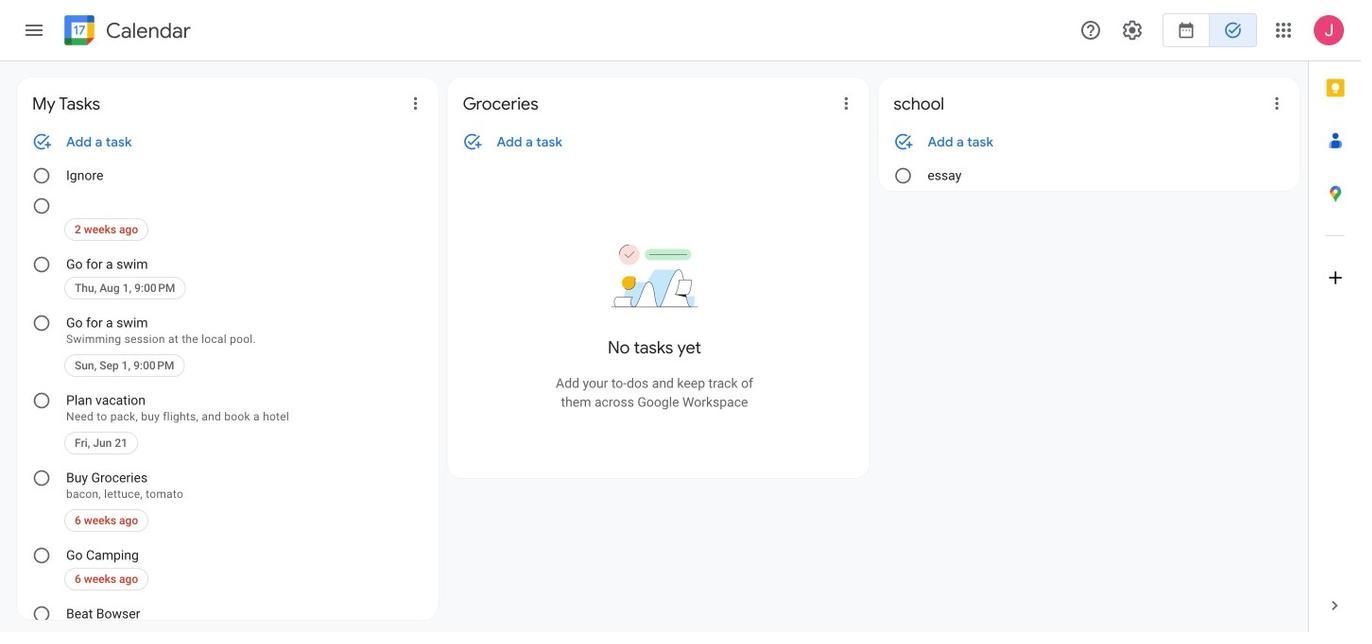 Task type: describe. For each thing, give the bounding box(es) containing it.
support menu image
[[1080, 19, 1102, 42]]

settings menu image
[[1121, 19, 1144, 42]]

calendar element
[[60, 11, 191, 53]]



Task type: vqa. For each thing, say whether or not it's contained in the screenshot.
first 6
no



Task type: locate. For each thing, give the bounding box(es) containing it.
heading
[[102, 19, 191, 42]]

tasks sidebar image
[[23, 19, 45, 42]]

heading inside calendar element
[[102, 19, 191, 42]]

tab list
[[1309, 61, 1361, 579]]



